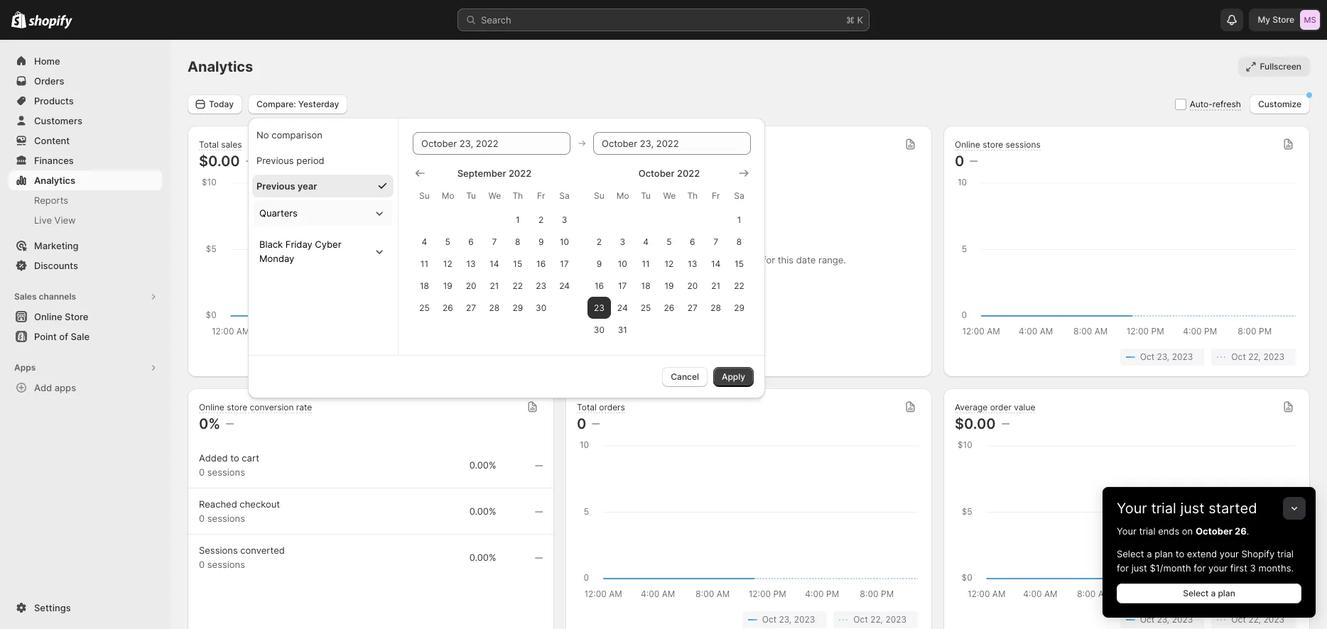 Task type: vqa. For each thing, say whether or not it's contained in the screenshot.


Task type: describe. For each thing, give the bounding box(es) containing it.
sa for october 2022
[[734, 190, 744, 201]]

no change image
[[535, 507, 543, 518]]

28 for first 28 button
[[489, 302, 500, 313]]

2 14 button from the left
[[704, 253, 728, 275]]

2 27 from the left
[[688, 302, 698, 313]]

1 18 from the left
[[420, 280, 429, 291]]

1 11 button from the left
[[413, 253, 436, 275]]

0 vertical spatial your
[[1220, 549, 1239, 560]]

rate
[[296, 402, 312, 413]]

no comparison button
[[252, 123, 394, 146]]

1 horizontal spatial 30 button
[[588, 319, 611, 341]]

1 horizontal spatial 16
[[595, 280, 604, 291]]

oct for oct 22, 2023 'button' for average order value
[[1232, 615, 1246, 625]]

shopify image
[[29, 15, 73, 29]]

1 27 from the left
[[466, 302, 476, 313]]

extend
[[1187, 549, 1217, 560]]

1 horizontal spatial 23 button
[[588, 297, 611, 319]]

store for 0
[[983, 139, 1003, 150]]

reached
[[199, 499, 237, 510]]

1 27 button from the left
[[459, 297, 483, 319]]

1 5 button from the left
[[436, 231, 459, 253]]

content
[[34, 135, 70, 146]]

shopify image
[[11, 11, 26, 28]]

add
[[34, 382, 52, 394]]

value
[[1014, 402, 1036, 413]]

online store button
[[0, 307, 171, 327]]

1 vertical spatial analytics
[[34, 175, 75, 186]]

31 button
[[611, 319, 634, 341]]

1 horizontal spatial 3
[[620, 236, 625, 247]]

oct for oct 23, 2023 button for online store sessions
[[1140, 352, 1155, 362]]

oct 22, 2023 button for online store sessions
[[1212, 349, 1296, 366]]

1 25 from the left
[[419, 302, 430, 313]]

1 15 button from the left
[[506, 253, 529, 275]]

date
[[796, 254, 816, 266]]

oct 22, 2023 for online store sessions
[[1232, 352, 1285, 362]]

2022 for october 2022
[[677, 167, 700, 179]]

started
[[1209, 500, 1257, 517]]

your trial just started
[[1117, 500, 1257, 517]]

17 for the leftmost 17 button
[[560, 258, 569, 269]]

saturday element for october 2022
[[728, 183, 751, 209]]

grid containing september
[[413, 166, 576, 319]]

previous year button
[[252, 174, 394, 197]]

2 horizontal spatial for
[[1194, 563, 1206, 574]]

1 horizontal spatial 26
[[664, 302, 675, 313]]

$0.00 for total
[[199, 153, 240, 170]]

today
[[209, 98, 234, 109]]

1 22 button from the left
[[506, 275, 529, 297]]

apply
[[722, 371, 745, 382]]

range.
[[819, 254, 846, 266]]

sessions inside the "sessions converted 0 sessions"
[[207, 559, 245, 571]]

friday element for september 2022
[[529, 183, 553, 209]]

oct for oct 22, 2023 'button' corresponding to total sales
[[476, 352, 490, 362]]

23, for total sales
[[401, 352, 414, 362]]

point of sale
[[34, 331, 90, 342]]

home
[[34, 55, 60, 67]]

your for your trial just started
[[1117, 500, 1147, 517]]

2 6 button from the left
[[681, 231, 704, 253]]

1 horizontal spatial for
[[1117, 563, 1129, 574]]

fullscreen button
[[1239, 57, 1310, 77]]

oct 22, 2023 button for total sales
[[456, 349, 540, 366]]

no comparison
[[256, 129, 322, 140]]

monday
[[259, 253, 294, 264]]

1 4 from the left
[[422, 236, 427, 247]]

analytics link
[[9, 171, 162, 190]]

1 1 button from the left
[[506, 209, 529, 231]]

mo for october
[[617, 190, 629, 201]]

wednesday element for september
[[483, 183, 506, 209]]

my store
[[1258, 14, 1295, 25]]

my store image
[[1300, 10, 1320, 30]]

orders link
[[9, 71, 162, 91]]

sunday element for september 2022
[[413, 183, 436, 209]]

1 vertical spatial your
[[1209, 563, 1228, 574]]

customize
[[1258, 98, 1302, 109]]

2 21 button from the left
[[704, 275, 728, 297]]

2 12 button from the left
[[658, 253, 681, 275]]

1 horizontal spatial 16 button
[[588, 275, 611, 297]]

grid containing october
[[588, 166, 751, 341]]

online store sessions
[[955, 139, 1041, 150]]

2 29 button from the left
[[728, 297, 751, 319]]

cart
[[242, 453, 259, 464]]

average order value button
[[955, 402, 1036, 414]]

$1/month
[[1150, 563, 1191, 574]]

1 22 from the left
[[513, 280, 523, 291]]

settings link
[[9, 598, 162, 618]]

cyber
[[315, 238, 341, 250]]

1 horizontal spatial 24 button
[[611, 297, 634, 319]]

21 for second 21 button from left
[[711, 280, 720, 291]]

live view link
[[9, 210, 162, 230]]

2 8 button from the left
[[728, 231, 751, 253]]

2 25 button from the left
[[634, 297, 658, 319]]

no
[[700, 254, 711, 266]]

2 13 from the left
[[688, 258, 697, 269]]

1 13 from the left
[[466, 258, 476, 269]]

apps
[[54, 382, 76, 394]]

your for your trial ends on october 26 .
[[1117, 526, 1137, 537]]

auto-
[[1190, 99, 1213, 109]]

11 for 1st 11 'button' from the right
[[642, 258, 650, 269]]

previous for previous period
[[256, 155, 294, 166]]

0 horizontal spatial 9
[[538, 236, 544, 247]]

0 horizontal spatial 24 button
[[553, 275, 576, 297]]

2 25 from the left
[[641, 302, 651, 313]]

apply button
[[713, 367, 754, 387]]

0 horizontal spatial 17 button
[[553, 253, 576, 275]]

added to cart 0 sessions
[[199, 453, 259, 478]]

black friday cyber monday
[[259, 238, 341, 264]]

2 18 from the left
[[641, 280, 651, 291]]

1 horizontal spatial 10 button
[[611, 253, 634, 275]]

select for select a plan
[[1183, 588, 1209, 599]]

total sales button
[[199, 139, 242, 151]]

total sales
[[199, 139, 242, 150]]

today button
[[188, 94, 242, 114]]

oct 23, 2023 for total sales
[[384, 352, 437, 362]]

online store conversion rate
[[199, 402, 312, 413]]

oct for oct 23, 2023 button for average order value
[[1140, 615, 1155, 625]]

friday
[[286, 238, 312, 250]]

th for september 2022
[[513, 190, 523, 201]]

shopify
[[1242, 549, 1275, 560]]

average
[[955, 402, 988, 413]]

sessions inside "dropdown button"
[[1006, 139, 1041, 150]]

2 4 button from the left
[[634, 231, 658, 253]]

months.
[[1259, 563, 1294, 574]]

0.00% for sessions converted
[[469, 552, 496, 563]]

fr for october 2022
[[712, 190, 720, 201]]

0 horizontal spatial 23 button
[[529, 275, 553, 297]]

auto-refresh
[[1190, 99, 1241, 109]]

my
[[1258, 14, 1270, 25]]

view
[[54, 215, 76, 226]]

refresh
[[1213, 99, 1241, 109]]

point of sale button
[[0, 327, 171, 347]]

14 for 2nd 14 button from the right
[[490, 258, 499, 269]]

0 horizontal spatial 2 button
[[529, 209, 553, 231]]

1 1 from the left
[[516, 214, 520, 225]]

discounts link
[[9, 256, 162, 276]]

online store sessions button
[[955, 139, 1041, 151]]

2 20 button from the left
[[681, 275, 704, 297]]

.
[[1247, 526, 1249, 537]]

1 21 button from the left
[[483, 275, 506, 297]]

1 horizontal spatial 2 button
[[588, 231, 611, 253]]

reports link
[[9, 190, 162, 210]]

1 28 button from the left
[[483, 297, 506, 319]]

customize button
[[1250, 94, 1310, 114]]

found
[[735, 254, 761, 266]]

2 19 button from the left
[[658, 275, 681, 297]]

oct 23, 2023 for average order value
[[1140, 615, 1193, 625]]

marketing
[[34, 240, 79, 252]]

online inside button
[[34, 311, 62, 323]]

1 horizontal spatial 3 button
[[611, 231, 634, 253]]

sales channels button
[[9, 287, 162, 307]]

1 26 button from the left
[[436, 297, 459, 319]]

tu for september
[[466, 190, 476, 201]]

2 22 from the left
[[734, 280, 744, 291]]

channels
[[39, 291, 76, 302]]

sa for september 2022
[[559, 190, 570, 201]]

1 horizontal spatial analytics
[[188, 58, 253, 75]]

friday element for october 2022
[[704, 183, 728, 209]]

10 for the right 10 button
[[618, 258, 627, 269]]

wednesday element for october
[[658, 183, 681, 209]]

was
[[680, 254, 697, 266]]

1 vertical spatial 9
[[597, 258, 602, 269]]

total
[[199, 139, 219, 150]]

1 29 button from the left
[[506, 297, 529, 319]]

1 12 from the left
[[443, 258, 452, 269]]

19 for 1st 19 button from right
[[665, 280, 674, 291]]

0 vertical spatial 3
[[562, 214, 567, 225]]

oct for oct 23, 2023 button corresponding to total sales
[[384, 352, 399, 362]]

sessions
[[199, 545, 238, 556]]

1 horizontal spatial 9 button
[[588, 253, 611, 275]]

11 for 1st 11 'button' from the left
[[421, 258, 428, 269]]

1 18 button from the left
[[413, 275, 436, 297]]

online for 0%
[[199, 402, 224, 413]]

checkout
[[240, 499, 280, 510]]

to inside added to cart 0 sessions
[[230, 453, 239, 464]]

2 7 button from the left
[[704, 231, 728, 253]]

0 horizontal spatial 9 button
[[529, 231, 553, 253]]

fullscreen
[[1260, 61, 1302, 72]]

0 horizontal spatial 10 button
[[553, 231, 576, 253]]

online store link
[[9, 307, 162, 327]]

we for october
[[663, 190, 676, 201]]

30 for leftmost the 30 button
[[536, 302, 547, 313]]

black friday cyber monday button
[[254, 231, 392, 271]]

orders
[[34, 75, 64, 87]]

conversion
[[250, 402, 294, 413]]

cancel button
[[662, 367, 708, 387]]

22, for average order value
[[1249, 615, 1261, 625]]

september
[[457, 167, 506, 179]]

to inside select a plan to extend your shopify trial for just $1/month for your first 3 months.
[[1176, 549, 1185, 560]]

0 horizontal spatial 3 button
[[553, 209, 576, 231]]

28 for second 28 button from left
[[711, 302, 721, 313]]

1 8 button from the left
[[506, 231, 529, 253]]

thursday element for september 2022
[[506, 183, 529, 209]]

0 horizontal spatial 16 button
[[529, 253, 553, 275]]

a for select a plan
[[1211, 588, 1216, 599]]

september 2022
[[457, 167, 532, 179]]

online store
[[34, 311, 88, 323]]

oct 22, 2023 for total sales
[[476, 352, 529, 362]]

marketing link
[[9, 236, 162, 256]]

k
[[857, 14, 863, 26]]

⌘ k
[[846, 14, 863, 26]]



Task type: locate. For each thing, give the bounding box(es) containing it.
1 horizontal spatial 8
[[737, 236, 742, 247]]

yyyy-mm-dd text field up 'september 2022' at the left of the page
[[413, 132, 571, 155]]

1 fr from the left
[[537, 190, 545, 201]]

previous period button
[[252, 149, 394, 172]]

analytics down finances
[[34, 175, 75, 186]]

1 vertical spatial just
[[1132, 563, 1147, 574]]

22, for online store sessions
[[1249, 352, 1261, 362]]

1 0.00% from the top
[[469, 460, 496, 471]]

tuesday element down 'october 2022'
[[634, 183, 658, 209]]

1 button
[[506, 209, 529, 231], [728, 209, 751, 231]]

1 horizontal spatial 17
[[618, 280, 627, 291]]

1 vertical spatial 30
[[594, 324, 605, 335]]

oct 23, 2023 button for average order value
[[1120, 612, 1205, 629]]

1 horizontal spatial online
[[199, 402, 224, 413]]

22, for total sales
[[493, 352, 505, 362]]

0 horizontal spatial 18 button
[[413, 275, 436, 297]]

2 saturday element from the left
[[728, 183, 751, 209]]

saturday element for september 2022
[[553, 183, 576, 209]]

1 2022 from the left
[[509, 167, 532, 179]]

20
[[466, 280, 476, 291], [687, 280, 698, 291]]

online for 0
[[955, 139, 980, 150]]

2 5 button from the left
[[658, 231, 681, 253]]

7 button up data
[[704, 231, 728, 253]]

1 horizontal spatial thursday element
[[681, 183, 704, 209]]

oct 22, 2023 button for average order value
[[1212, 612, 1296, 629]]

we down 'october 2022'
[[663, 190, 676, 201]]

yyyy-mm-dd text field up 'october 2022'
[[593, 132, 751, 155]]

2 su from the left
[[594, 190, 604, 201]]

23, for average order value
[[1157, 615, 1170, 625]]

2 friday element from the left
[[704, 183, 728, 209]]

trial left ends at the right bottom
[[1139, 526, 1156, 537]]

1 horizontal spatial 12
[[665, 258, 674, 269]]

1 horizontal spatial monday element
[[611, 183, 634, 209]]

trial inside dropdown button
[[1151, 500, 1177, 517]]

0 horizontal spatial sunday element
[[413, 183, 436, 209]]

1 horizontal spatial plan
[[1218, 588, 1235, 599]]

⌘
[[846, 14, 855, 26]]

0 inside the "sessions converted 0 sessions"
[[199, 559, 205, 571]]

0 horizontal spatial 21
[[490, 280, 499, 291]]

sessions inside reached checkout 0 sessions
[[207, 513, 245, 524]]

11 button
[[413, 253, 436, 275], [634, 253, 658, 275]]

2 vertical spatial 0.00%
[[469, 552, 496, 563]]

2 19 from the left
[[665, 280, 674, 291]]

1 horizontal spatial tu
[[641, 190, 651, 201]]

0 horizontal spatial sa
[[559, 190, 570, 201]]

1 previous from the top
[[256, 155, 294, 166]]

1 down 'september 2022' at the left of the page
[[516, 214, 520, 225]]

1 horizontal spatial 27
[[688, 302, 698, 313]]

1 15 from the left
[[513, 258, 522, 269]]

1 horizontal spatial 5
[[667, 236, 672, 247]]

1 vertical spatial select
[[1183, 588, 1209, 599]]

discounts
[[34, 260, 78, 271]]

october inside your trial just started element
[[1196, 526, 1233, 537]]

online inside "dropdown button"
[[955, 139, 980, 150]]

1 19 from the left
[[443, 280, 452, 291]]

1 5 from the left
[[445, 236, 450, 247]]

1 sunday element from the left
[[413, 183, 436, 209]]

average order value
[[955, 402, 1036, 413]]

previous inside previous period button
[[256, 155, 294, 166]]

just inside select a plan to extend your shopify trial for just $1/month for your first 3 months.
[[1132, 563, 1147, 574]]

7 button down 'september 2022' at the left of the page
[[483, 231, 506, 253]]

0 vertical spatial analytics
[[188, 58, 253, 75]]

list for online store sessions
[[958, 349, 1296, 366]]

th down 'october 2022'
[[687, 190, 698, 201]]

0 horizontal spatial we
[[488, 190, 501, 201]]

1 7 from the left
[[492, 236, 497, 247]]

0 vertical spatial trial
[[1151, 500, 1177, 517]]

your trial just started element
[[1103, 524, 1316, 618]]

0 vertical spatial 23
[[536, 280, 546, 291]]

plan for select a plan
[[1218, 588, 1235, 599]]

converted
[[240, 545, 285, 556]]

2 22 button from the left
[[728, 275, 751, 297]]

october inside 'grid'
[[639, 167, 675, 179]]

1 4 button from the left
[[413, 231, 436, 253]]

year
[[298, 180, 317, 191]]

your left the first
[[1209, 563, 1228, 574]]

oct 23, 2023 button for online store sessions
[[1120, 349, 1205, 366]]

there was no data found for this date range. button
[[566, 126, 932, 377]]

0 horizontal spatial 11
[[421, 258, 428, 269]]

30 for the rightmost the 30 button
[[594, 324, 605, 335]]

2 2022 from the left
[[677, 167, 700, 179]]

to up $1/month
[[1176, 549, 1185, 560]]

8
[[515, 236, 520, 247], [737, 236, 742, 247]]

1 horizontal spatial 25 button
[[634, 297, 658, 319]]

finances
[[34, 155, 74, 166]]

sale
[[71, 331, 90, 342]]

0 vertical spatial 0.00%
[[469, 460, 496, 471]]

content link
[[9, 131, 162, 151]]

2 0.00% from the top
[[469, 506, 496, 517]]

$0.00 down average
[[955, 416, 996, 433]]

1 th from the left
[[513, 190, 523, 201]]

3 inside select a plan to extend your shopify trial for just $1/month for your first 3 months.
[[1250, 563, 1256, 574]]

0 vertical spatial select
[[1117, 549, 1144, 560]]

tuesday element
[[459, 183, 483, 209], [634, 183, 658, 209]]

0 horizontal spatial 30 button
[[529, 297, 553, 319]]

2 button
[[529, 209, 553, 231], [588, 231, 611, 253]]

we down 'september 2022' at the left of the page
[[488, 190, 501, 201]]

2 vertical spatial online
[[199, 402, 224, 413]]

comparison
[[272, 129, 322, 140]]

trial for just
[[1151, 500, 1177, 517]]

0.00% for reached checkout
[[469, 506, 496, 517]]

2 tu from the left
[[641, 190, 651, 201]]

1 horizontal spatial mo
[[617, 190, 629, 201]]

2 1 from the left
[[737, 214, 741, 225]]

a for select a plan to extend your shopify trial for just $1/month for your first 3 months.
[[1147, 549, 1152, 560]]

1 horizontal spatial 4
[[643, 236, 649, 247]]

previous up quarters
[[256, 180, 295, 191]]

trial
[[1151, 500, 1177, 517], [1139, 526, 1156, 537], [1277, 549, 1294, 560]]

15
[[513, 258, 522, 269], [735, 258, 744, 269]]

black
[[259, 238, 283, 250]]

just inside dropdown button
[[1181, 500, 1205, 517]]

trial up months.
[[1277, 549, 1294, 560]]

wednesday element down 'october 2022'
[[658, 183, 681, 209]]

sunday element
[[413, 183, 436, 209], [588, 183, 611, 209]]

0 horizontal spatial 29 button
[[506, 297, 529, 319]]

trial up ends at the right bottom
[[1151, 500, 1177, 517]]

2 sa from the left
[[734, 190, 744, 201]]

$0.00 for average
[[955, 416, 996, 433]]

finances link
[[9, 151, 162, 171]]

1 horizontal spatial 29
[[734, 302, 745, 313]]

order
[[990, 402, 1012, 413]]

for left this
[[763, 254, 775, 266]]

20 for second 20 button
[[687, 280, 698, 291]]

1 horizontal spatial to
[[1176, 549, 1185, 560]]

0 vertical spatial a
[[1147, 549, 1152, 560]]

2 thursday element from the left
[[681, 183, 704, 209]]

0 vertical spatial october
[[639, 167, 675, 179]]

sessions converted 0 sessions
[[199, 545, 285, 571]]

2 5 from the left
[[667, 236, 672, 247]]

1 grid from the left
[[413, 166, 576, 319]]

2 11 from the left
[[642, 258, 650, 269]]

0 horizontal spatial 8
[[515, 236, 520, 247]]

14 button
[[483, 253, 506, 275], [704, 253, 728, 275]]

20 for first 20 button from left
[[466, 280, 476, 291]]

monday element
[[436, 183, 459, 209], [611, 183, 634, 209]]

list for total sales
[[202, 349, 540, 366]]

2 tuesday element from the left
[[634, 183, 658, 209]]

store
[[1273, 14, 1295, 25], [65, 311, 88, 323]]

27
[[466, 302, 476, 313], [688, 302, 698, 313]]

6 up was in the right of the page
[[690, 236, 695, 247]]

for down extend at bottom right
[[1194, 563, 1206, 574]]

0 vertical spatial just
[[1181, 500, 1205, 517]]

october
[[639, 167, 675, 179], [1196, 526, 1233, 537]]

2 grid from the left
[[588, 166, 751, 341]]

1 vertical spatial 2
[[597, 236, 602, 247]]

previous for previous year
[[256, 180, 295, 191]]

sessions
[[1006, 139, 1041, 150], [207, 467, 245, 478], [207, 513, 245, 524], [207, 559, 245, 571]]

0 vertical spatial $0.00
[[199, 153, 240, 170]]

just left $1/month
[[1132, 563, 1147, 574]]

friday element down 'september 2022' at the left of the page
[[529, 183, 553, 209]]

apps
[[14, 362, 36, 373]]

29 for second "29" button
[[734, 302, 745, 313]]

yesterday
[[298, 98, 339, 109]]

22 button
[[506, 275, 529, 297], [728, 275, 751, 297]]

17 button
[[553, 253, 576, 275], [611, 275, 634, 297]]

1 horizontal spatial 19 button
[[658, 275, 681, 297]]

analytics up today
[[188, 58, 253, 75]]

0 horizontal spatial 16
[[537, 258, 546, 269]]

2 27 button from the left
[[681, 297, 704, 319]]

trial inside select a plan to extend your shopify trial for just $1/month for your first 3 months.
[[1277, 549, 1294, 560]]

store
[[983, 139, 1003, 150], [227, 402, 247, 413]]

store inside dropdown button
[[227, 402, 247, 413]]

0 horizontal spatial th
[[513, 190, 523, 201]]

your left ends at the right bottom
[[1117, 526, 1137, 537]]

2 18 button from the left
[[634, 275, 658, 297]]

your up the your trial ends on october 26 .
[[1117, 500, 1147, 517]]

2 horizontal spatial 26
[[1235, 526, 1247, 537]]

0 horizontal spatial 5 button
[[436, 231, 459, 253]]

0 horizontal spatial friday element
[[529, 183, 553, 209]]

1 horizontal spatial store
[[1273, 14, 1295, 25]]

oct 23, 2023 button for total sales
[[364, 349, 449, 366]]

thursday element down 'october 2022'
[[681, 183, 704, 209]]

added
[[199, 453, 228, 464]]

0 vertical spatial plan
[[1155, 549, 1173, 560]]

1 20 button from the left
[[459, 275, 483, 297]]

1 vertical spatial 24
[[617, 302, 628, 313]]

0 horizontal spatial october
[[639, 167, 675, 179]]

october 2022
[[639, 167, 700, 179]]

1 21 from the left
[[490, 280, 499, 291]]

sunday element for october 2022
[[588, 183, 611, 209]]

1 28 from the left
[[489, 302, 500, 313]]

point of sale link
[[9, 327, 162, 347]]

1 horizontal spatial 12 button
[[658, 253, 681, 275]]

19 for second 19 button from the right
[[443, 280, 452, 291]]

0 vertical spatial 10
[[560, 236, 569, 247]]

7 up data
[[713, 236, 718, 247]]

2 mo from the left
[[617, 190, 629, 201]]

1 horizontal spatial sunday element
[[588, 183, 611, 209]]

6 down september
[[468, 236, 474, 247]]

cancel
[[671, 371, 699, 382]]

oct 22, 2023
[[476, 352, 529, 362], [1232, 352, 1285, 362], [854, 615, 907, 625], [1232, 615, 1285, 625]]

this
[[778, 254, 794, 266]]

0 horizontal spatial plan
[[1155, 549, 1173, 560]]

17 for 17 button to the right
[[618, 280, 627, 291]]

previous up previous year
[[256, 155, 294, 166]]

23, for online store sessions
[[1157, 352, 1170, 362]]

friday element
[[529, 183, 553, 209], [704, 183, 728, 209]]

2 15 button from the left
[[728, 253, 751, 275]]

store inside "dropdown button"
[[983, 139, 1003, 150]]

1 horizontal spatial 14 button
[[704, 253, 728, 275]]

store for 0%
[[227, 402, 247, 413]]

plan up $1/month
[[1155, 549, 1173, 560]]

1 vertical spatial october
[[1196, 526, 1233, 537]]

store right my
[[1273, 14, 1295, 25]]

0 horizontal spatial 26
[[443, 302, 453, 313]]

there was no data found for this date range.
[[652, 254, 846, 266]]

1 horizontal spatial yyyy-mm-dd text field
[[593, 132, 751, 155]]

0 horizontal spatial 25 button
[[413, 297, 436, 319]]

5 button
[[436, 231, 459, 253], [658, 231, 681, 253]]

0 horizontal spatial for
[[763, 254, 775, 266]]

0 horizontal spatial store
[[65, 311, 88, 323]]

0 vertical spatial 24
[[559, 280, 570, 291]]

2 11 button from the left
[[634, 253, 658, 275]]

$0.00 down total sales dropdown button
[[199, 153, 240, 170]]

tuesday element for september 2022
[[459, 183, 483, 209]]

1 horizontal spatial 25
[[641, 302, 651, 313]]

list for average order value
[[958, 612, 1296, 629]]

trial for ends
[[1139, 526, 1156, 537]]

0 inside added to cart 0 sessions
[[199, 467, 205, 478]]

2 12 from the left
[[665, 258, 674, 269]]

first
[[1230, 563, 1248, 574]]

1 horizontal spatial saturday element
[[728, 183, 751, 209]]

a up $1/month
[[1147, 549, 1152, 560]]

0 horizontal spatial 28 button
[[483, 297, 506, 319]]

previous year
[[256, 180, 317, 191]]

21 for first 21 button from left
[[490, 280, 499, 291]]

25 button
[[413, 297, 436, 319], [634, 297, 658, 319]]

1 horizontal spatial 7
[[713, 236, 718, 247]]

compare: yesterday button
[[248, 94, 348, 114]]

su for october
[[594, 190, 604, 201]]

7
[[492, 236, 497, 247], [713, 236, 718, 247]]

1 monday element from the left
[[436, 183, 459, 209]]

1 button down 'september 2022' at the left of the page
[[506, 209, 529, 231]]

1 tu from the left
[[466, 190, 476, 201]]

store for my store
[[1273, 14, 1295, 25]]

2 21 from the left
[[711, 280, 720, 291]]

thursday element
[[506, 183, 529, 209], [681, 183, 704, 209]]

1 vertical spatial a
[[1211, 588, 1216, 599]]

2 26 button from the left
[[658, 297, 681, 319]]

2022 for september 2022
[[509, 167, 532, 179]]

2 20 from the left
[[687, 280, 698, 291]]

products
[[34, 95, 74, 107]]

2 fr from the left
[[712, 190, 720, 201]]

monday element for september
[[436, 183, 459, 209]]

1 horizontal spatial 11 button
[[634, 253, 658, 275]]

select for select a plan to extend your shopify trial for just $1/month for your first 3 months.
[[1117, 549, 1144, 560]]

23 for rightmost 23 button
[[594, 302, 605, 313]]

1 horizontal spatial 20 button
[[681, 275, 704, 297]]

store for online store
[[65, 311, 88, 323]]

monday element for october
[[611, 183, 634, 209]]

plan inside select a plan to extend your shopify trial for just $1/month for your first 3 months.
[[1155, 549, 1173, 560]]

2 we from the left
[[663, 190, 676, 201]]

a down select a plan to extend your shopify trial for just $1/month for your first 3 months.
[[1211, 588, 1216, 599]]

1 horizontal spatial 27 button
[[681, 297, 704, 319]]

2 yyyy-mm-dd text field from the left
[[593, 132, 751, 155]]

1 horizontal spatial 6 button
[[681, 231, 704, 253]]

0 horizontal spatial 14
[[490, 258, 499, 269]]

14
[[490, 258, 499, 269], [711, 258, 721, 269]]

oct for online store sessions oct 22, 2023 'button'
[[1232, 352, 1246, 362]]

1 11 from the left
[[421, 258, 428, 269]]

sales
[[221, 139, 242, 150]]

2 wednesday element from the left
[[658, 183, 681, 209]]

3 0.00% from the top
[[469, 552, 496, 563]]

0.00% for added to cart
[[469, 460, 496, 471]]

0 horizontal spatial 19 button
[[436, 275, 459, 297]]

su
[[419, 190, 430, 201], [594, 190, 604, 201]]

1 horizontal spatial sa
[[734, 190, 744, 201]]

1 horizontal spatial 21
[[711, 280, 720, 291]]

1 25 button from the left
[[413, 297, 436, 319]]

1 mo from the left
[[442, 190, 454, 201]]

0 vertical spatial your
[[1117, 500, 1147, 517]]

reached checkout 0 sessions
[[199, 499, 280, 524]]

oct 22, 2023 for average order value
[[1232, 615, 1285, 625]]

1 horizontal spatial 30
[[594, 324, 605, 335]]

su for september
[[419, 190, 430, 201]]

0 horizontal spatial store
[[227, 402, 247, 413]]

thursday element for october 2022
[[681, 183, 704, 209]]

list
[[202, 349, 540, 366], [958, 349, 1296, 366], [580, 612, 918, 629], [958, 612, 1296, 629]]

0 horizontal spatial 6 button
[[459, 231, 483, 253]]

friday element up data
[[704, 183, 728, 209]]

store up sale
[[65, 311, 88, 323]]

tu for october
[[641, 190, 651, 201]]

15 for second 15 'button' from right
[[513, 258, 522, 269]]

previous inside previous year button
[[256, 180, 295, 191]]

select inside select a plan to extend your shopify trial for just $1/month for your first 3 months.
[[1117, 549, 1144, 560]]

0 inside reached checkout 0 sessions
[[199, 513, 205, 524]]

quarters button
[[254, 200, 392, 226]]

0 horizontal spatial select
[[1117, 549, 1144, 560]]

store inside button
[[65, 311, 88, 323]]

26 inside your trial just started element
[[1235, 526, 1247, 537]]

7 down 'september 2022' at the left of the page
[[492, 236, 497, 247]]

1 horizontal spatial grid
[[588, 166, 751, 341]]

0 horizontal spatial 8 button
[[506, 231, 529, 253]]

1 6 from the left
[[468, 236, 474, 247]]

2 14 from the left
[[711, 258, 721, 269]]

tu down 'october 2022'
[[641, 190, 651, 201]]

0 vertical spatial 17
[[560, 258, 569, 269]]

mo for september
[[442, 190, 454, 201]]

2 6 from the left
[[690, 236, 695, 247]]

plan for select a plan to extend your shopify trial for just $1/month for your first 3 months.
[[1155, 549, 1173, 560]]

1 horizontal spatial 17 button
[[611, 275, 634, 297]]

1 7 button from the left
[[483, 231, 506, 253]]

a inside select a plan to extend your shopify trial for just $1/month for your first 3 months.
[[1147, 549, 1152, 560]]

plan down the first
[[1218, 588, 1235, 599]]

1 vertical spatial $0.00
[[955, 416, 996, 433]]

1 saturday element from the left
[[553, 183, 576, 209]]

0 vertical spatial to
[[230, 453, 239, 464]]

19
[[443, 280, 452, 291], [665, 280, 674, 291]]

we
[[488, 190, 501, 201], [663, 190, 676, 201]]

compare:
[[256, 98, 296, 109]]

2 sunday element from the left
[[588, 183, 611, 209]]

tu
[[466, 190, 476, 201], [641, 190, 651, 201]]

live
[[34, 215, 52, 226]]

analytics
[[188, 58, 253, 75], [34, 175, 75, 186]]

0 horizontal spatial 4 button
[[413, 231, 436, 253]]

grid
[[413, 166, 576, 319], [588, 166, 751, 341]]

6 button down september
[[459, 231, 483, 253]]

2 28 button from the left
[[704, 297, 728, 319]]

no change image
[[246, 156, 253, 167], [970, 156, 978, 167], [226, 418, 234, 430], [592, 418, 600, 430], [1002, 418, 1009, 430], [535, 460, 543, 472], [535, 553, 543, 564]]

1 vertical spatial previous
[[256, 180, 295, 191]]

28 button
[[483, 297, 506, 319], [704, 297, 728, 319]]

select down the your trial ends on october 26 .
[[1117, 549, 1144, 560]]

1 12 button from the left
[[436, 253, 459, 275]]

quarters
[[259, 207, 298, 218]]

your inside dropdown button
[[1117, 500, 1147, 517]]

home link
[[9, 51, 162, 71]]

tuesday element for october 2022
[[634, 183, 658, 209]]

for inside button
[[763, 254, 775, 266]]

tuesday element down september
[[459, 183, 483, 209]]

1 vertical spatial 16
[[595, 280, 604, 291]]

10 for the leftmost 10 button
[[560, 236, 569, 247]]

1 13 button from the left
[[459, 253, 483, 275]]

settings
[[34, 603, 71, 614]]

your up the first
[[1220, 549, 1239, 560]]

2 for left "2" button
[[539, 214, 544, 225]]

th for october 2022
[[687, 190, 698, 201]]

2 monday element from the left
[[611, 183, 634, 209]]

wednesday element
[[483, 183, 506, 209], [658, 183, 681, 209]]

2 13 button from the left
[[681, 253, 704, 275]]

29 for first "29" button
[[513, 302, 523, 313]]

customers
[[34, 115, 82, 126]]

0 horizontal spatial monday element
[[436, 183, 459, 209]]

1 29 from the left
[[513, 302, 523, 313]]

4
[[422, 236, 427, 247], [643, 236, 649, 247]]

1 button up found
[[728, 209, 751, 231]]

31
[[618, 324, 627, 335]]

your
[[1220, 549, 1239, 560], [1209, 563, 1228, 574]]

1 20 from the left
[[466, 280, 476, 291]]

13 button
[[459, 253, 483, 275], [681, 253, 704, 275]]

0 horizontal spatial 2
[[539, 214, 544, 225]]

0 horizontal spatial saturday element
[[553, 183, 576, 209]]

14 for 2nd 14 button
[[711, 258, 721, 269]]

1 14 button from the left
[[483, 253, 506, 275]]

3 button
[[553, 209, 576, 231], [611, 231, 634, 253]]

2 7 from the left
[[713, 236, 718, 247]]

1 6 button from the left
[[459, 231, 483, 253]]

oct 23, 2023 button
[[364, 349, 449, 366], [1120, 349, 1205, 366], [742, 612, 827, 629], [1120, 612, 1205, 629]]

data
[[713, 254, 733, 266]]

fr for september 2022
[[537, 190, 545, 201]]

online inside dropdown button
[[199, 402, 224, 413]]

thursday element down 'september 2022' at the left of the page
[[506, 183, 529, 209]]

2 4 from the left
[[643, 236, 649, 247]]

0 horizontal spatial 23
[[536, 280, 546, 291]]

wednesday element down 'september 2022' at the left of the page
[[483, 183, 506, 209]]

ends
[[1158, 526, 1180, 537]]

1 wednesday element from the left
[[483, 183, 506, 209]]

1 yyyy-mm-dd text field from the left
[[413, 132, 571, 155]]

1 horizontal spatial 9
[[597, 258, 602, 269]]

17
[[560, 258, 569, 269], [618, 280, 627, 291]]

1 14 from the left
[[490, 258, 499, 269]]

6 button up was in the right of the page
[[681, 231, 704, 253]]

2 1 button from the left
[[728, 209, 751, 231]]

2 28 from the left
[[711, 302, 721, 313]]

tu down september
[[466, 190, 476, 201]]

1 19 button from the left
[[436, 275, 459, 297]]

15 for first 15 'button' from right
[[735, 258, 744, 269]]

your trial ends on october 26 .
[[1117, 526, 1249, 537]]

search
[[481, 14, 511, 26]]

just
[[1181, 500, 1205, 517], [1132, 563, 1147, 574]]

23 for left 23 button
[[536, 280, 546, 291]]

2022
[[509, 167, 532, 179], [677, 167, 700, 179]]

YYYY-MM-DD text field
[[413, 132, 571, 155], [593, 132, 751, 155]]

we for september
[[488, 190, 501, 201]]

just up on
[[1181, 500, 1205, 517]]

2 8 from the left
[[737, 236, 742, 247]]

1 up found
[[737, 214, 741, 225]]

1 horizontal spatial 13
[[688, 258, 697, 269]]

19 button
[[436, 275, 459, 297], [658, 275, 681, 297]]

0 horizontal spatial 7
[[492, 236, 497, 247]]

period
[[296, 155, 324, 166]]

saturday element
[[553, 183, 576, 209], [728, 183, 751, 209]]

select down select a plan to extend your shopify trial for just $1/month for your first 3 months.
[[1183, 588, 1209, 599]]

sessions inside added to cart 0 sessions
[[207, 467, 245, 478]]

9
[[538, 236, 544, 247], [597, 258, 602, 269]]

mo
[[442, 190, 454, 201], [617, 190, 629, 201]]

2 previous from the top
[[256, 180, 295, 191]]

to left 'cart'
[[230, 453, 239, 464]]

1 8 from the left
[[515, 236, 520, 247]]

oct 23, 2023 for online store sessions
[[1140, 352, 1193, 362]]

2 th from the left
[[687, 190, 698, 201]]

th down 'september 2022' at the left of the page
[[513, 190, 523, 201]]

for left $1/month
[[1117, 563, 1129, 574]]

1 horizontal spatial 1 button
[[728, 209, 751, 231]]



